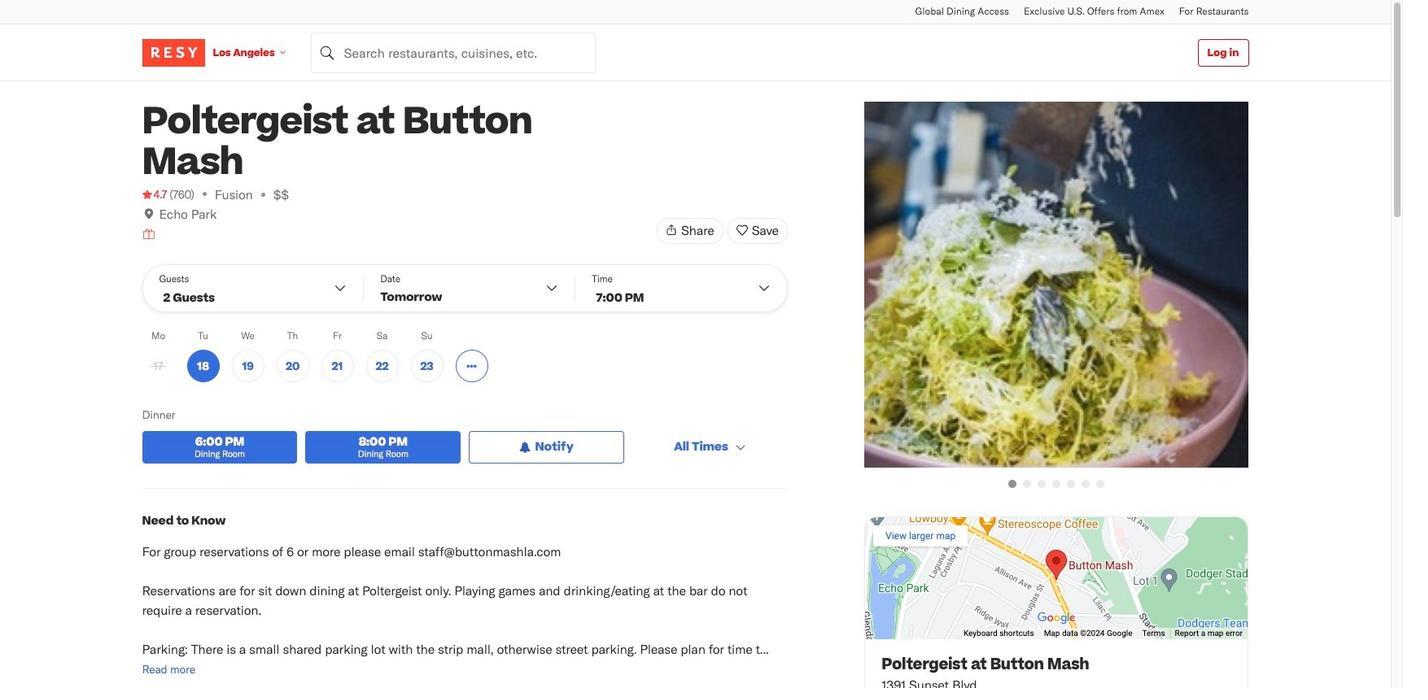 Task type: vqa. For each thing, say whether or not it's contained in the screenshot.
4.7 out of 5 stars image
yes



Task type: locate. For each thing, give the bounding box(es) containing it.
None field
[[311, 32, 596, 73]]

Search restaurants, cuisines, etc. text field
[[311, 32, 596, 73]]



Task type: describe. For each thing, give the bounding box(es) containing it.
4.7 out of 5 stars image
[[142, 186, 167, 203]]



